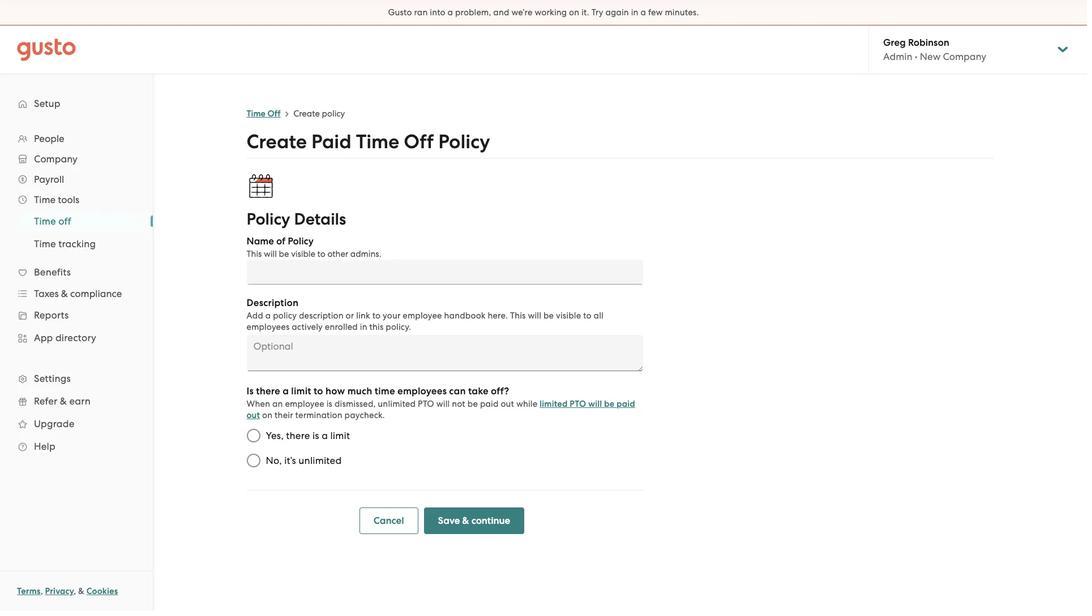 Task type: locate. For each thing, give the bounding box(es) containing it.
time inside dropdown button
[[34, 194, 56, 206]]

1 vertical spatial unlimited
[[299, 455, 342, 467]]

on
[[569, 7, 579, 18], [262, 410, 272, 421]]

benefits
[[34, 267, 71, 278]]

unlimited down time
[[378, 399, 416, 409]]

1 vertical spatial is
[[313, 430, 319, 442]]

0 vertical spatial there
[[256, 386, 280, 397]]

handbook
[[444, 311, 486, 321]]

there right yes,
[[286, 430, 310, 442]]

time for time off
[[247, 109, 266, 119]]

No, it's unlimited radio
[[241, 448, 266, 473]]

1 horizontal spatial paid
[[617, 399, 635, 409]]

1 horizontal spatial policy
[[322, 109, 345, 119]]

0 vertical spatial policy
[[438, 130, 490, 153]]

& inside dropdown button
[[61, 288, 68, 300]]

is down termination
[[313, 430, 319, 442]]

to up this
[[372, 311, 381, 321]]

take
[[468, 386, 488, 397]]

off
[[58, 216, 71, 227]]

can
[[449, 386, 466, 397]]

how
[[326, 386, 345, 397]]

gusto navigation element
[[0, 74, 153, 476]]

1 horizontal spatial in
[[631, 7, 638, 18]]

unlimited
[[378, 399, 416, 409], [299, 455, 342, 467]]

0 vertical spatial in
[[631, 7, 638, 18]]

1 horizontal spatial out
[[501, 399, 514, 409]]

out inside limited pto will be paid out
[[247, 410, 260, 421]]

0 vertical spatial create
[[293, 109, 320, 119]]

on their termination paycheck.
[[260, 410, 385, 421]]

greg robinson admin • new company
[[883, 37, 986, 62]]

2 vertical spatial policy
[[288, 236, 314, 247]]

time off
[[247, 109, 281, 119]]

0 vertical spatial on
[[569, 7, 579, 18]]

visible left all
[[556, 311, 581, 321]]

, left cookies button
[[74, 587, 76, 597]]

employees
[[247, 322, 290, 332], [397, 386, 447, 397]]

much
[[347, 386, 372, 397]]

,
[[41, 587, 43, 597], [74, 587, 76, 597]]

1 vertical spatial out
[[247, 410, 260, 421]]

on left it.
[[569, 7, 579, 18]]

list containing people
[[0, 129, 153, 458]]

limit up their
[[291, 386, 311, 397]]

be down of
[[279, 249, 289, 259]]

will
[[264, 249, 277, 259], [528, 311, 541, 321], [436, 399, 450, 409], [588, 399, 602, 409]]

paid
[[311, 130, 351, 153]]

there
[[256, 386, 280, 397], [286, 430, 310, 442]]

0 horizontal spatial employee
[[285, 399, 324, 409]]

0 horizontal spatial pto
[[418, 399, 434, 409]]

0 horizontal spatial in
[[360, 322, 367, 332]]

create down time off
[[247, 130, 307, 153]]

paycheck.
[[345, 410, 385, 421]]

be right limited
[[604, 399, 615, 409]]

0 horizontal spatial employees
[[247, 322, 290, 332]]

a right add
[[265, 311, 271, 321]]

1 horizontal spatial visible
[[556, 311, 581, 321]]

list containing time off
[[0, 210, 153, 255]]

0 vertical spatial company
[[943, 51, 986, 62]]

out down off?
[[501, 399, 514, 409]]

there up "an"
[[256, 386, 280, 397]]

dismissed,
[[335, 399, 376, 409]]

0 horizontal spatial out
[[247, 410, 260, 421]]

1 vertical spatial in
[[360, 322, 367, 332]]

1 horizontal spatial company
[[943, 51, 986, 62]]

visible inside name of policy this will be visible to other admins.
[[291, 249, 315, 259]]

compliance
[[70, 288, 122, 300]]

working
[[535, 7, 567, 18]]

1 horizontal spatial is
[[327, 399, 332, 409]]

&
[[61, 288, 68, 300], [60, 396, 67, 407], [462, 515, 469, 527], [78, 587, 84, 597]]

terms link
[[17, 587, 41, 597]]

limit down on their termination paycheck.
[[330, 430, 350, 442]]

0 horizontal spatial policy
[[273, 311, 297, 321]]

1 vertical spatial policy
[[247, 209, 290, 229]]

tools
[[58, 194, 79, 206]]

yes,
[[266, 430, 284, 442]]

0 vertical spatial employee
[[403, 311, 442, 321]]

to
[[317, 249, 325, 259], [372, 311, 381, 321], [583, 311, 592, 321], [314, 386, 323, 397]]

0 horizontal spatial company
[[34, 153, 77, 165]]

0 horizontal spatial visible
[[291, 249, 315, 259]]

description
[[299, 311, 344, 321]]

& right save
[[462, 515, 469, 527]]

2 , from the left
[[74, 587, 76, 597]]

0 horizontal spatial unlimited
[[299, 455, 342, 467]]

is there a limit to how much time employees can take off?
[[247, 386, 509, 397]]

1 horizontal spatial employee
[[403, 311, 442, 321]]

0 horizontal spatial is
[[313, 430, 319, 442]]

reports
[[34, 310, 69, 321]]

pto left "not"
[[418, 399, 434, 409]]

out down when
[[247, 410, 260, 421]]

ran
[[414, 7, 428, 18]]

0 vertical spatial policy
[[322, 109, 345, 119]]

company inside greg robinson admin • new company
[[943, 51, 986, 62]]

limit
[[291, 386, 311, 397], [330, 430, 350, 442]]

& left earn
[[60, 396, 67, 407]]

privacy
[[45, 587, 74, 597]]

will inside description add a policy description or link to your employee handbook here. this will be visible to all employees actively enrolled in this policy.
[[528, 311, 541, 321]]

0 vertical spatial employees
[[247, 322, 290, 332]]

be left all
[[544, 311, 554, 321]]

1 horizontal spatial this
[[510, 311, 526, 321]]

taxes & compliance
[[34, 288, 122, 300]]

visible
[[291, 249, 315, 259], [556, 311, 581, 321]]

pto inside limited pto will be paid out
[[570, 399, 586, 409]]

try
[[591, 7, 603, 18]]

refer
[[34, 396, 57, 407]]

upgrade link
[[11, 414, 142, 434]]

app directory
[[34, 332, 96, 344]]

2 list from the top
[[0, 210, 153, 255]]

visible left "other"
[[291, 249, 315, 259]]

0 vertical spatial out
[[501, 399, 514, 409]]

0 vertical spatial is
[[327, 399, 332, 409]]

company down people
[[34, 153, 77, 165]]

1 horizontal spatial employees
[[397, 386, 447, 397]]

list
[[0, 129, 153, 458], [0, 210, 153, 255]]

description
[[247, 297, 298, 309]]

greg
[[883, 37, 906, 49]]

0 horizontal spatial this
[[247, 249, 262, 259]]

off
[[268, 109, 281, 119], [404, 130, 434, 153]]

setup link
[[11, 93, 142, 114]]

0 horizontal spatial limit
[[291, 386, 311, 397]]

1 horizontal spatial ,
[[74, 587, 76, 597]]

1 horizontal spatial pto
[[570, 399, 586, 409]]

1 vertical spatial visible
[[556, 311, 581, 321]]

to left all
[[583, 311, 592, 321]]

1 vertical spatial there
[[286, 430, 310, 442]]

is up on their termination paycheck.
[[327, 399, 332, 409]]

in down the link
[[360, 322, 367, 332]]

2 paid from the left
[[617, 399, 635, 409]]

description add a policy description or link to your employee handbook here. this will be visible to all employees actively enrolled in this policy.
[[247, 297, 604, 332]]

, left privacy link
[[41, 587, 43, 597]]

to left "other"
[[317, 249, 325, 259]]

create for create policy
[[293, 109, 320, 119]]

1 horizontal spatial on
[[569, 7, 579, 18]]

benefits link
[[11, 262, 142, 283]]

your
[[383, 311, 401, 321]]

of
[[276, 236, 285, 247]]

will right limited
[[588, 399, 602, 409]]

time off link
[[20, 211, 142, 232]]

will right here.
[[528, 311, 541, 321]]

0 horizontal spatial off
[[268, 109, 281, 119]]

1 vertical spatial off
[[404, 130, 434, 153]]

out
[[501, 399, 514, 409], [247, 410, 260, 421]]

0 horizontal spatial there
[[256, 386, 280, 397]]

company right new
[[943, 51, 986, 62]]

0 horizontal spatial paid
[[480, 399, 499, 409]]

app directory link
[[11, 328, 142, 348]]

1 vertical spatial this
[[510, 311, 526, 321]]

it's
[[284, 455, 296, 467]]

employee up termination
[[285, 399, 324, 409]]

employee up policy.
[[403, 311, 442, 321]]

into
[[430, 7, 445, 18]]

policy up paid
[[322, 109, 345, 119]]

in right the again
[[631, 7, 638, 18]]

pto right limited
[[570, 399, 586, 409]]

unlimited down yes, there is a limit
[[299, 455, 342, 467]]

other
[[328, 249, 348, 259]]

employee
[[403, 311, 442, 321], [285, 399, 324, 409]]

this down name
[[247, 249, 262, 259]]

privacy link
[[45, 587, 74, 597]]

0 vertical spatial limit
[[291, 386, 311, 397]]

minutes.
[[665, 7, 699, 18]]

0 vertical spatial off
[[268, 109, 281, 119]]

this
[[247, 249, 262, 259], [510, 311, 526, 321]]

1 vertical spatial employee
[[285, 399, 324, 409]]

to left how
[[314, 386, 323, 397]]

create up paid
[[293, 109, 320, 119]]

& right taxes
[[61, 288, 68, 300]]

policy down description
[[273, 311, 297, 321]]

1 vertical spatial company
[[34, 153, 77, 165]]

be inside name of policy this will be visible to other admins.
[[279, 249, 289, 259]]

1 vertical spatial limit
[[330, 430, 350, 442]]

a inside description add a policy description or link to your employee handbook here. this will be visible to all employees actively enrolled in this policy.
[[265, 311, 271, 321]]

1 vertical spatial policy
[[273, 311, 297, 321]]

0 vertical spatial unlimited
[[378, 399, 416, 409]]

0 horizontal spatial ,
[[41, 587, 43, 597]]

employees up limited pto will be paid out
[[397, 386, 447, 397]]

1 list from the top
[[0, 129, 153, 458]]

employees down add
[[247, 322, 290, 332]]

this inside name of policy this will be visible to other admins.
[[247, 249, 262, 259]]

will down name
[[264, 249, 277, 259]]

0 vertical spatial this
[[247, 249, 262, 259]]

0 horizontal spatial on
[[262, 410, 272, 421]]

& inside button
[[462, 515, 469, 527]]

details
[[294, 209, 346, 229]]

home image
[[17, 38, 76, 61]]

time for time off
[[34, 216, 56, 227]]

0 vertical spatial visible
[[291, 249, 315, 259]]

1 horizontal spatial there
[[286, 430, 310, 442]]

this right here.
[[510, 311, 526, 321]]

1 , from the left
[[41, 587, 43, 597]]

policy
[[322, 109, 345, 119], [273, 311, 297, 321]]

a up "an"
[[283, 386, 289, 397]]

1 vertical spatial create
[[247, 130, 307, 153]]

Name of Policy text field
[[247, 260, 643, 285]]

1 horizontal spatial off
[[404, 130, 434, 153]]

on down when
[[262, 410, 272, 421]]

a
[[448, 7, 453, 18], [641, 7, 646, 18], [265, 311, 271, 321], [283, 386, 289, 397], [322, 430, 328, 442]]

will inside limited pto will be paid out
[[588, 399, 602, 409]]

& for compliance
[[61, 288, 68, 300]]

be inside description add a policy description or link to your employee handbook here. this will be visible to all employees actively enrolled in this policy.
[[544, 311, 554, 321]]

1 horizontal spatial limit
[[330, 430, 350, 442]]

2 pto from the left
[[570, 399, 586, 409]]



Task type: vqa. For each thing, say whether or not it's contained in the screenshot.
review to the top
no



Task type: describe. For each thing, give the bounding box(es) containing it.
gusto ran into a problem, and we're working on it. try again in a few minutes.
[[388, 7, 699, 18]]

to inside name of policy this will be visible to other admins.
[[317, 249, 325, 259]]

save & continue button
[[424, 508, 524, 534]]

settings link
[[11, 369, 142, 389]]

a left few
[[641, 7, 646, 18]]

is
[[247, 386, 254, 397]]

time tracking link
[[20, 234, 142, 254]]

setup
[[34, 98, 60, 109]]

time
[[375, 386, 395, 397]]

terms
[[17, 587, 41, 597]]

admins.
[[350, 249, 381, 259]]

limited pto will be paid out link
[[247, 399, 635, 421]]

gusto
[[388, 7, 412, 18]]

this inside description add a policy description or link to your employee handbook here. this will be visible to all employees actively enrolled in this policy.
[[510, 311, 526, 321]]

off?
[[491, 386, 509, 397]]

terms , privacy , & cookies
[[17, 587, 118, 597]]

time tools button
[[11, 190, 142, 210]]

time for time tracking
[[34, 238, 56, 250]]

cookies button
[[86, 585, 118, 598]]

time off
[[34, 216, 71, 227]]

few
[[648, 7, 663, 18]]

taxes & compliance button
[[11, 284, 142, 304]]

•
[[915, 51, 918, 62]]

employee inside description add a policy description or link to your employee handbook here. this will be visible to all employees actively enrolled in this policy.
[[403, 311, 442, 321]]

& for earn
[[60, 396, 67, 407]]

no, it's unlimited
[[266, 455, 342, 467]]

save
[[438, 515, 460, 527]]

Description text field
[[247, 335, 643, 371]]

cancel
[[374, 515, 404, 527]]

help link
[[11, 437, 142, 457]]

or
[[346, 311, 354, 321]]

name of policy this will be visible to other admins.
[[247, 236, 381, 259]]

again
[[605, 7, 629, 18]]

policy.
[[386, 322, 411, 332]]

when an employee is dismissed, unlimited pto will not be paid out while
[[247, 399, 538, 409]]

directory
[[55, 332, 96, 344]]

here.
[[488, 311, 508, 321]]

upgrade
[[34, 418, 74, 430]]

this
[[369, 322, 384, 332]]

reports link
[[11, 305, 142, 326]]

be down take
[[468, 399, 478, 409]]

tracking
[[58, 238, 96, 250]]

policy inside name of policy this will be visible to other admins.
[[288, 236, 314, 247]]

while
[[516, 399, 538, 409]]

1 pto from the left
[[418, 399, 434, 409]]

there for is
[[256, 386, 280, 397]]

robinson
[[908, 37, 949, 49]]

earn
[[69, 396, 91, 407]]

1 horizontal spatial unlimited
[[378, 399, 416, 409]]

will inside name of policy this will be visible to other admins.
[[264, 249, 277, 259]]

their
[[275, 410, 293, 421]]

save & continue
[[438, 515, 510, 527]]

help
[[34, 441, 55, 452]]

will left "not"
[[436, 399, 450, 409]]

in inside description add a policy description or link to your employee handbook here. this will be visible to all employees actively enrolled in this policy.
[[360, 322, 367, 332]]

1 paid from the left
[[480, 399, 499, 409]]

payroll button
[[11, 169, 142, 190]]

an
[[272, 399, 283, 409]]

create paid time off policy
[[247, 130, 490, 153]]

time tools
[[34, 194, 79, 206]]

we're
[[511, 7, 533, 18]]

time tracking
[[34, 238, 96, 250]]

policy details
[[247, 209, 346, 229]]

actively
[[292, 322, 323, 332]]

it.
[[582, 7, 589, 18]]

enrolled
[[325, 322, 358, 332]]

termination
[[295, 410, 342, 421]]

people button
[[11, 129, 142, 149]]

name
[[247, 236, 274, 247]]

Yes, there is a limit radio
[[241, 424, 266, 448]]

all
[[594, 311, 604, 321]]

people
[[34, 133, 64, 144]]

1 vertical spatial employees
[[397, 386, 447, 397]]

a down on their termination paycheck.
[[322, 430, 328, 442]]

problem,
[[455, 7, 491, 18]]

link
[[356, 311, 370, 321]]

create policy
[[293, 109, 345, 119]]

time for time tools
[[34, 194, 56, 206]]

and
[[493, 7, 509, 18]]

policy inside description add a policy description or link to your employee handbook here. this will be visible to all employees actively enrolled in this policy.
[[273, 311, 297, 321]]

limited pto will be paid out
[[247, 399, 635, 421]]

cancel button
[[359, 508, 418, 534]]

no,
[[266, 455, 282, 467]]

taxes
[[34, 288, 59, 300]]

paid inside limited pto will be paid out
[[617, 399, 635, 409]]

be inside limited pto will be paid out
[[604, 399, 615, 409]]

when
[[247, 399, 270, 409]]

yes, there is a limit
[[266, 430, 350, 442]]

1 vertical spatial on
[[262, 410, 272, 421]]

visible inside description add a policy description or link to your employee handbook here. this will be visible to all employees actively enrolled in this policy.
[[556, 311, 581, 321]]

limited
[[540, 399, 568, 409]]

create for create paid time off policy
[[247, 130, 307, 153]]

payroll
[[34, 174, 64, 185]]

a right into
[[448, 7, 453, 18]]

time off link
[[247, 109, 281, 119]]

company inside "dropdown button"
[[34, 153, 77, 165]]

there for yes,
[[286, 430, 310, 442]]

& for continue
[[462, 515, 469, 527]]

employees inside description add a policy description or link to your employee handbook here. this will be visible to all employees actively enrolled in this policy.
[[247, 322, 290, 332]]

app
[[34, 332, 53, 344]]

refer & earn link
[[11, 391, 142, 412]]

continue
[[471, 515, 510, 527]]

& left cookies button
[[78, 587, 84, 597]]



